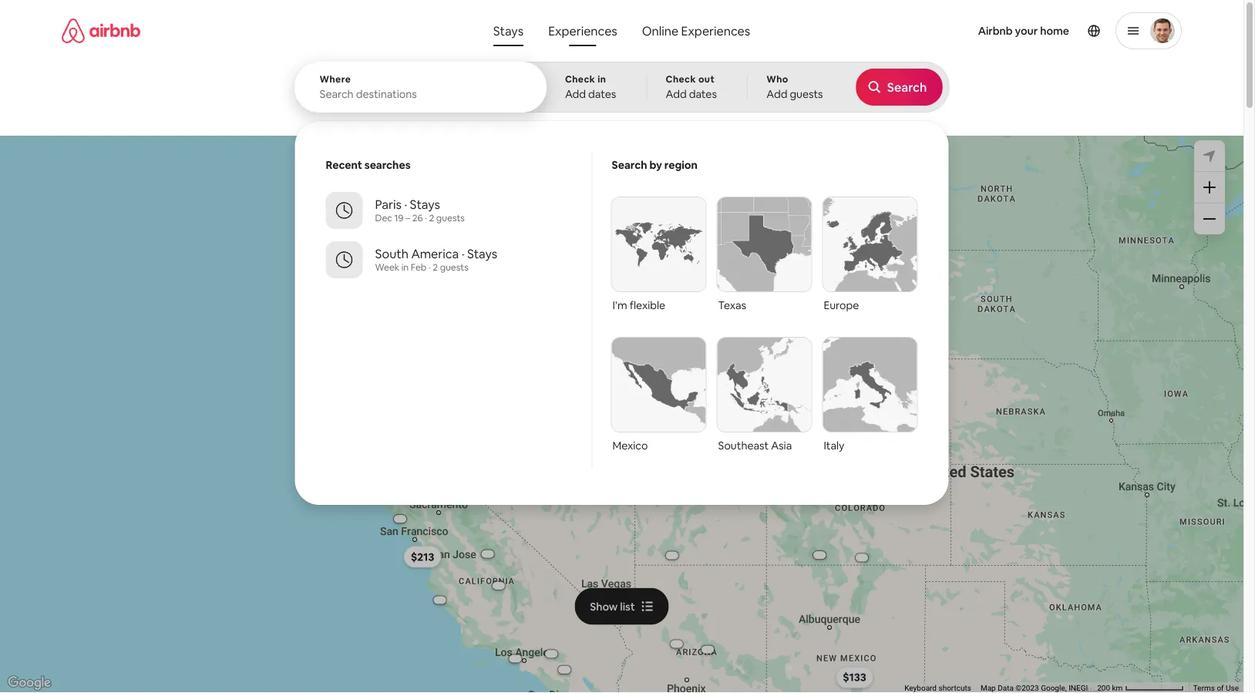 Task type: locate. For each thing, give the bounding box(es) containing it.
stays inside button
[[494, 23, 524, 39]]

0 horizontal spatial $250
[[393, 155, 419, 169]]

2 right "feb" at the left
[[433, 262, 438, 273]]

dates down out
[[690, 87, 717, 101]]

stays inside paris · stays dec 19 – 26 · 2 guests
[[410, 196, 440, 212]]

check inside check out add dates
[[666, 73, 697, 85]]

national parks
[[850, 99, 913, 111]]

$199 left by
[[617, 149, 641, 163]]

1 horizontal spatial $250
[[428, 250, 453, 264]]

feb
[[411, 262, 427, 273]]

in
[[598, 73, 607, 85], [402, 262, 409, 273]]

paris
[[375, 196, 402, 212]]

$213
[[411, 550, 435, 564]]

0 vertical spatial 2
[[429, 212, 435, 224]]

none search field containing stays
[[294, 0, 950, 505]]

2 inside paris · stays dec 19 – 26 · 2 guests
[[429, 212, 435, 224]]

in up beachfront
[[598, 73, 607, 85]]

google map
showing 119 stays. region
[[0, 122, 1244, 694]]

1 experiences from the left
[[549, 23, 618, 39]]

0 horizontal spatial $199
[[405, 131, 429, 145]]

terms of use link
[[1194, 684, 1240, 693]]

experiences up check in add dates
[[549, 23, 618, 39]]

1 horizontal spatial check
[[666, 73, 697, 85]]

2 inside south america · stays week in feb · 2 guests
[[433, 262, 438, 273]]

dates inside check out add dates
[[690, 87, 717, 101]]

airbnb
[[979, 24, 1013, 38]]

add for check out add dates
[[666, 87, 687, 101]]

0 horizontal spatial check
[[565, 73, 596, 85]]

stays up the mansions
[[494, 23, 524, 39]]

1 vertical spatial $250
[[428, 250, 453, 264]]

1 horizontal spatial in
[[598, 73, 607, 85]]

guests
[[790, 87, 824, 101], [437, 212, 465, 224], [440, 262, 469, 273]]

1 horizontal spatial dates
[[690, 87, 717, 101]]

0 vertical spatial guests
[[790, 87, 824, 101]]

0 vertical spatial $199
[[405, 131, 429, 145]]

stays
[[494, 23, 524, 39], [410, 196, 440, 212], [467, 246, 498, 262]]

$319
[[380, 160, 404, 173]]

add inside who add guests
[[767, 87, 788, 101]]

experiences inside button
[[549, 23, 618, 39]]

1 horizontal spatial experiences
[[682, 23, 751, 39]]

search
[[612, 158, 648, 172]]

1 horizontal spatial add
[[666, 87, 687, 101]]

1 vertical spatial guests
[[437, 212, 465, 224]]

3 add from the left
[[767, 87, 788, 101]]

airbnb your home
[[979, 24, 1070, 38]]

experiences button
[[536, 15, 630, 46]]

$199
[[405, 131, 429, 145], [617, 149, 641, 163]]

mexico
[[613, 439, 648, 453]]

where
[[320, 73, 351, 85]]

keyboard shortcuts
[[905, 684, 972, 693]]

· right "feb" at the left
[[429, 262, 431, 273]]

national
[[850, 99, 886, 111]]

check inside check in add dates
[[565, 73, 596, 85]]

show list
[[590, 600, 635, 614]]

0 vertical spatial in
[[598, 73, 607, 85]]

200 km button
[[1093, 683, 1190, 694]]

0 horizontal spatial add
[[565, 87, 586, 101]]

southeast
[[719, 439, 769, 453]]

$250 for the topmost $250 button
[[393, 155, 419, 169]]

stays up $247
[[410, 196, 440, 212]]

2 horizontal spatial add
[[767, 87, 788, 101]]

airbnb your home link
[[969, 15, 1079, 47]]

2 check from the left
[[666, 73, 697, 85]]

1 horizontal spatial $199
[[617, 149, 641, 163]]

2
[[429, 212, 435, 224], [433, 262, 438, 273]]

check
[[565, 73, 596, 85], [666, 73, 697, 85]]

guests inside south america · stays week in feb · 2 guests
[[440, 262, 469, 273]]

$250 button
[[386, 151, 425, 173], [421, 246, 460, 268]]

dec
[[375, 212, 393, 224]]

your
[[1016, 24, 1039, 38]]

keyboard
[[905, 684, 937, 693]]

shortcuts
[[939, 684, 972, 693]]

0 vertical spatial $250
[[393, 155, 419, 169]]

$199 for the right "$199" button
[[617, 149, 641, 163]]

1 add from the left
[[565, 87, 586, 101]]

google image
[[4, 674, 55, 694]]

0 horizontal spatial experiences
[[549, 23, 618, 39]]

1 vertical spatial stays
[[410, 196, 440, 212]]

dates for check out add dates
[[690, 87, 717, 101]]

experiences up out
[[682, 23, 751, 39]]

by
[[650, 158, 663, 172]]

add inside check in add dates
[[565, 87, 586, 101]]

$199 button up the $130 button
[[398, 127, 436, 148]]

add for check in add dates
[[565, 87, 586, 101]]

1 dates from the left
[[589, 87, 617, 101]]

add right the mansions
[[565, 87, 586, 101]]

2 add from the left
[[666, 87, 687, 101]]

dates inside check in add dates
[[589, 87, 617, 101]]

1 vertical spatial $199
[[617, 149, 641, 163]]

0 horizontal spatial in
[[402, 262, 409, 273]]

italy
[[824, 439, 845, 453]]

guests inside who add guests
[[790, 87, 824, 101]]

add inside check out add dates
[[666, 87, 687, 101]]

add
[[565, 87, 586, 101], [666, 87, 687, 101], [767, 87, 788, 101]]

1 vertical spatial 2
[[433, 262, 438, 273]]

add down who
[[767, 87, 788, 101]]

check left out
[[666, 73, 697, 85]]

$439 button
[[372, 156, 412, 177]]

search by region
[[612, 158, 698, 172]]

group
[[62, 62, 918, 122]]

$250 for the bottommost $250 button
[[428, 250, 453, 264]]

· right the 26
[[425, 212, 427, 224]]

south
[[375, 246, 409, 262]]

check in add dates
[[565, 73, 617, 101]]

0 horizontal spatial dates
[[589, 87, 617, 101]]

2 right the 26
[[429, 212, 435, 224]]

check up beachfront
[[565, 73, 596, 85]]

$250
[[393, 155, 419, 169], [428, 250, 453, 264]]

200 km
[[1098, 684, 1125, 693]]

europe
[[824, 299, 860, 312]]

southeast asia
[[719, 439, 792, 453]]

in left "feb" at the left
[[402, 262, 409, 273]]

0 vertical spatial stays
[[494, 23, 524, 39]]

experiences
[[549, 23, 618, 39], [682, 23, 751, 39]]

19
[[395, 212, 404, 224]]

$130 button
[[393, 161, 431, 182]]

2 vertical spatial guests
[[440, 262, 469, 273]]

$213 button
[[404, 546, 442, 568]]

2 dates from the left
[[690, 87, 717, 101]]

parks
[[888, 99, 913, 111]]

use
[[1227, 684, 1240, 693]]

stays button
[[481, 15, 536, 46]]

show
[[590, 600, 618, 614]]

$199 up the $130 button
[[405, 131, 429, 145]]

0 vertical spatial $250 button
[[386, 151, 425, 173]]

guests inside paris · stays dec 19 – 26 · 2 guests
[[437, 212, 465, 224]]

$199 button
[[398, 127, 436, 148], [610, 146, 648, 167]]

home
[[1041, 24, 1070, 38]]

dates
[[589, 87, 617, 101], [690, 87, 717, 101]]

of
[[1218, 684, 1225, 693]]

$319 button
[[373, 156, 411, 177]]

america
[[411, 246, 459, 262]]

1 vertical spatial in
[[402, 262, 409, 273]]

guests for stays
[[437, 212, 465, 224]]

1 check from the left
[[565, 73, 596, 85]]

stays right america
[[467, 246, 498, 262]]

1 horizontal spatial $199 button
[[610, 146, 648, 167]]

add left treehouses
[[666, 87, 687, 101]]

·
[[405, 196, 407, 212], [425, 212, 427, 224], [462, 246, 465, 262], [429, 262, 431, 273]]

cities
[[376, 99, 399, 111]]

$199 button left by
[[610, 146, 648, 167]]

dates left lakefront
[[589, 87, 617, 101]]

2 for stays
[[429, 212, 435, 224]]

None search field
[[294, 0, 950, 505]]

2 for ·
[[433, 262, 438, 273]]

online experiences
[[642, 23, 751, 39]]

1 vertical spatial $250 button
[[421, 246, 460, 268]]

check for check in add dates
[[565, 73, 596, 85]]

2 vertical spatial stays
[[467, 246, 498, 262]]



Task type: describe. For each thing, give the bounding box(es) containing it.
beachfront
[[560, 99, 608, 111]]

mansions
[[493, 99, 534, 111]]

in inside check in add dates
[[598, 73, 607, 85]]

profile element
[[777, 0, 1183, 62]]

who
[[767, 73, 789, 85]]

tiny homes
[[776, 99, 825, 111]]

iconic cities
[[348, 99, 399, 111]]

south america · stays week in feb · 2 guests
[[375, 246, 498, 273]]

$247
[[413, 213, 438, 226]]

0 horizontal spatial $199 button
[[398, 127, 436, 148]]

paris · stays dec 19 – 26 · 2 guests
[[375, 196, 465, 224]]

region
[[665, 158, 698, 172]]

2 experiences from the left
[[682, 23, 751, 39]]

asia
[[772, 439, 792, 453]]

google,
[[1042, 684, 1067, 693]]

$130 $280
[[400, 165, 445, 199]]

recent
[[326, 158, 362, 172]]

homes
[[796, 99, 825, 111]]

recent searches group
[[307, 152, 592, 285]]

week
[[375, 262, 400, 273]]

$280 button
[[413, 182, 452, 203]]

texas
[[719, 299, 747, 312]]

houseboats
[[270, 99, 323, 111]]

check out add dates
[[666, 73, 717, 101]]

iconic
[[348, 99, 374, 111]]

$130
[[400, 165, 424, 179]]

show list button
[[575, 588, 669, 625]]

searches
[[365, 158, 411, 172]]

km
[[1113, 684, 1124, 693]]

lakefront
[[633, 99, 676, 111]]

· right america
[[462, 246, 465, 262]]

$280
[[420, 185, 445, 199]]

flexible
[[630, 299, 666, 312]]

tiny
[[776, 99, 794, 111]]

what can we help you find? tab list
[[481, 15, 630, 46]]

$169 button
[[362, 144, 400, 166]]

group containing houseboats
[[62, 62, 918, 122]]

i'm flexible
[[613, 299, 666, 312]]

· right 19
[[405, 196, 407, 212]]

map
[[981, 684, 997, 693]]

recent searches
[[326, 158, 411, 172]]

stays inside south america · stays week in feb · 2 guests
[[467, 246, 498, 262]]

out
[[699, 73, 715, 85]]

terms of use
[[1194, 684, 1240, 693]]

data
[[998, 684, 1014, 693]]

26
[[412, 212, 423, 224]]

$247 button
[[406, 209, 445, 230]]

Where field
[[320, 87, 521, 101]]

online
[[642, 23, 679, 39]]

in inside south america · stays week in feb · 2 guests
[[402, 262, 409, 273]]

who add guests
[[767, 73, 824, 101]]

©2023
[[1016, 684, 1040, 693]]

check for check out add dates
[[666, 73, 697, 85]]

zoom out image
[[1204, 213, 1217, 225]]

list
[[621, 600, 635, 614]]

online experiences link
[[630, 15, 763, 46]]

–
[[406, 212, 410, 224]]

$133 button
[[836, 667, 874, 689]]

stays tab panel
[[294, 62, 950, 505]]

$133
[[843, 671, 867, 685]]

$199 for the left "$199" button
[[405, 131, 429, 145]]

keyboard shortcuts button
[[905, 683, 972, 694]]

$169
[[369, 148, 393, 162]]

zoom in image
[[1204, 181, 1217, 194]]

$223 button
[[362, 146, 401, 167]]

terms
[[1194, 684, 1216, 693]]

dates for check in add dates
[[589, 87, 617, 101]]

map data ©2023 google, inegi
[[981, 684, 1089, 693]]

i'm
[[613, 299, 628, 312]]

$223
[[369, 149, 394, 163]]

inegi
[[1069, 684, 1089, 693]]

treehouses
[[701, 99, 751, 111]]

200
[[1098, 684, 1111, 693]]

$439
[[379, 160, 405, 173]]

guests for ·
[[440, 262, 469, 273]]



Task type: vqa. For each thing, say whether or not it's contained in the screenshot.
Eric's October
no



